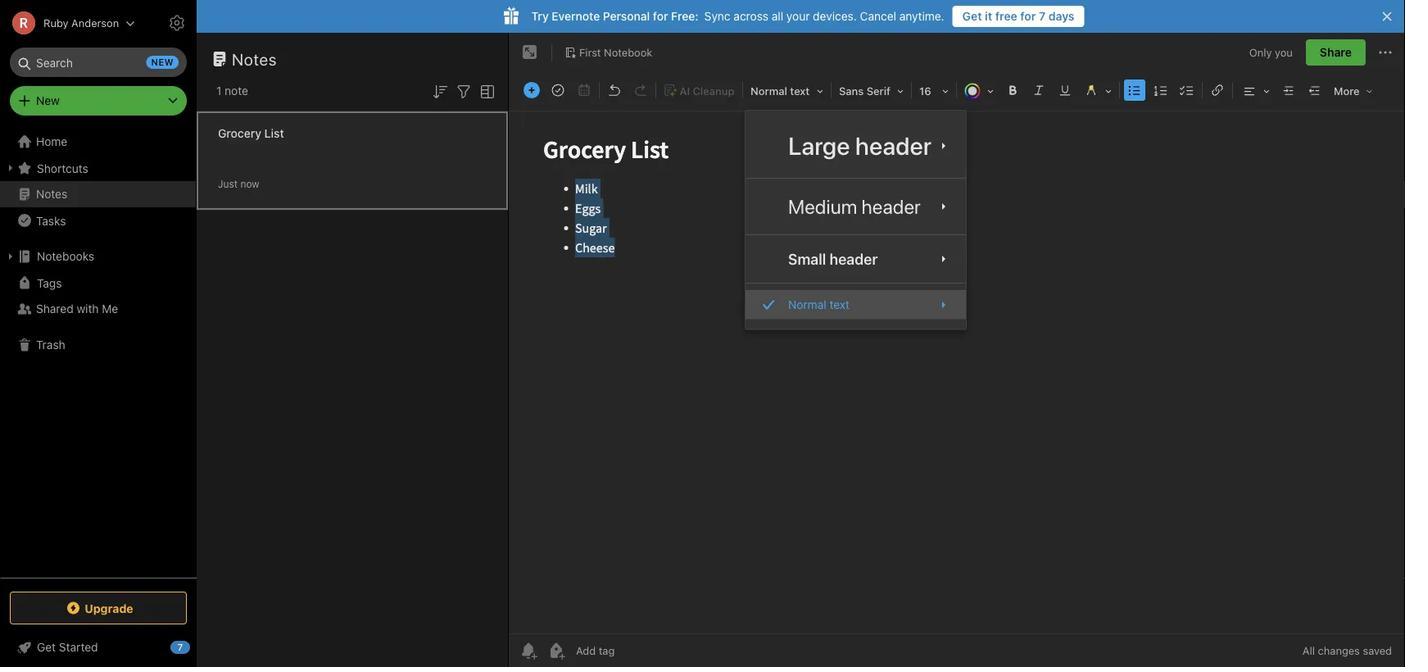 Task type: describe. For each thing, give the bounding box(es) containing it.
7 inside help and learning task checklist field
[[178, 642, 183, 653]]

new search field
[[21, 48, 179, 77]]

serif
[[867, 85, 891, 97]]

saved
[[1363, 645, 1393, 657]]

medium
[[788, 195, 858, 218]]

normal text inside field
[[751, 85, 810, 97]]

ruby anderson
[[43, 17, 119, 29]]

share button
[[1306, 39, 1366, 66]]

medium header
[[788, 195, 921, 218]]

Font size field
[[914, 79, 955, 102]]

ruby
[[43, 17, 68, 29]]

header for large header
[[856, 131, 932, 160]]

just
[[218, 178, 238, 190]]

task image
[[547, 79, 570, 102]]

get for get started
[[37, 641, 56, 654]]

tags
[[37, 276, 62, 290]]

new button
[[10, 86, 187, 116]]

trash link
[[0, 332, 196, 358]]

Note Editor text field
[[509, 111, 1406, 634]]

header for small header
[[830, 250, 878, 268]]

numbered list image
[[1150, 79, 1173, 102]]

tree containing home
[[0, 129, 197, 577]]

all changes saved
[[1303, 645, 1393, 657]]

for for 7
[[1021, 9, 1036, 23]]

expand notebooks image
[[4, 250, 17, 263]]

more
[[1334, 85, 1360, 97]]

only
[[1250, 46, 1272, 58]]

you
[[1275, 46, 1293, 58]]

home
[[36, 135, 67, 148]]

with
[[77, 302, 99, 316]]

outdent image
[[1304, 79, 1327, 102]]

7 inside button
[[1039, 9, 1046, 23]]

large header
[[788, 131, 932, 160]]

get it free for 7 days button
[[953, 6, 1085, 27]]

notebooks link
[[0, 243, 196, 270]]

bold image
[[1002, 79, 1025, 102]]

free:
[[671, 9, 699, 23]]

shortcuts
[[37, 161, 88, 175]]

share
[[1320, 45, 1352, 59]]

notes link
[[0, 181, 196, 207]]

more actions image
[[1376, 43, 1396, 62]]

text inside menu item
[[830, 298, 850, 311]]

upgrade button
[[10, 592, 187, 625]]

sync
[[705, 9, 731, 23]]

1 horizontal spatial notes
[[232, 49, 277, 68]]

anytime.
[[900, 9, 945, 23]]

all
[[1303, 645, 1316, 657]]

sans serif
[[839, 85, 891, 97]]

settings image
[[167, 13, 187, 33]]

notebooks
[[37, 250, 94, 263]]

Help and Learning task checklist field
[[0, 634, 197, 661]]

Font color field
[[959, 79, 1000, 102]]

normal text menu item
[[746, 290, 966, 319]]

1
[[216, 84, 222, 98]]

try evernote personal for free: sync across all your devices. cancel anytime.
[[532, 9, 945, 23]]

[object object] field containing medium header
[[746, 185, 966, 228]]

add tag image
[[547, 641, 566, 661]]

devices.
[[813, 9, 857, 23]]

normal inside menu item
[[788, 298, 827, 311]]

just now
[[218, 178, 259, 190]]

large
[[788, 131, 850, 160]]

new
[[151, 57, 174, 68]]

home link
[[0, 129, 197, 155]]



Task type: vqa. For each thing, say whether or not it's contained in the screenshot.
Sort options IMAGE
no



Task type: locate. For each thing, give the bounding box(es) containing it.
1 [object object] field from the top
[[746, 120, 966, 171]]

indent image
[[1278, 79, 1301, 102]]

0 horizontal spatial 7
[[178, 642, 183, 653]]

1 vertical spatial 7
[[178, 642, 183, 653]]

Insert field
[[520, 79, 544, 102]]

[object Object] field
[[746, 120, 966, 171], [746, 185, 966, 228], [746, 242, 966, 276], [746, 290, 966, 319]]

evernote
[[552, 9, 600, 23]]

2 for from the left
[[1021, 9, 1036, 23]]

0 horizontal spatial text
[[790, 85, 810, 97]]

Search text field
[[21, 48, 175, 77]]

get started
[[37, 641, 98, 654]]

new
[[36, 94, 60, 107]]

notes
[[232, 49, 277, 68], [36, 187, 67, 201]]

More actions field
[[1376, 39, 1396, 66]]

note window element
[[509, 33, 1406, 667]]

1 vertical spatial get
[[37, 641, 56, 654]]

shared with me
[[36, 302, 118, 316]]

Account field
[[0, 7, 135, 39]]

first
[[579, 46, 601, 58]]

first notebook button
[[559, 41, 658, 64]]

text down small header
[[830, 298, 850, 311]]

tree
[[0, 129, 197, 577]]

normal down the small
[[788, 298, 827, 311]]

it
[[985, 9, 993, 23]]

sans
[[839, 85, 864, 97]]

[object object] field containing large header
[[746, 120, 966, 171]]

expand note image
[[520, 43, 540, 62]]

1 vertical spatial text
[[830, 298, 850, 311]]

Add filters field
[[454, 80, 474, 101]]

only you
[[1250, 46, 1293, 58]]

tasks button
[[0, 207, 196, 234]]

checklist image
[[1176, 79, 1199, 102]]

[object object] field down small header link
[[746, 290, 966, 319]]

2 vertical spatial header
[[830, 250, 878, 268]]

across
[[734, 9, 769, 23]]

0 vertical spatial normal
[[751, 85, 788, 97]]

normal text
[[751, 85, 810, 97], [788, 298, 850, 311]]

0 horizontal spatial get
[[37, 641, 56, 654]]

1 note
[[216, 84, 248, 98]]

undo image
[[603, 79, 626, 102]]

for for free:
[[653, 9, 668, 23]]

upgrade
[[85, 601, 133, 615]]

header up small header link
[[862, 195, 921, 218]]

Heading level field
[[745, 79, 829, 102]]

small header link
[[746, 242, 966, 276]]

large header link
[[746, 120, 966, 171]]

italic image
[[1028, 79, 1051, 102]]

get inside button
[[963, 9, 982, 23]]

get
[[963, 9, 982, 23], [37, 641, 56, 654]]

changes
[[1318, 645, 1361, 657]]

0 horizontal spatial for
[[653, 9, 668, 23]]

normal inside field
[[751, 85, 788, 97]]

normal text link
[[746, 290, 966, 319]]

tags button
[[0, 270, 196, 296]]

note
[[225, 84, 248, 98]]

header inside medium header link
[[862, 195, 921, 218]]

7 left "click to collapse" icon
[[178, 642, 183, 653]]

1 horizontal spatial for
[[1021, 9, 1036, 23]]

header inside small header link
[[830, 250, 878, 268]]

started
[[59, 641, 98, 654]]

text inside field
[[790, 85, 810, 97]]

shortcuts button
[[0, 155, 196, 181]]

underline image
[[1054, 79, 1077, 102]]

dropdown list menu
[[746, 120, 966, 319]]

1 horizontal spatial normal
[[788, 298, 827, 311]]

small header
[[788, 250, 878, 268]]

small
[[788, 250, 826, 268]]

free
[[996, 9, 1018, 23]]

Alignment field
[[1235, 79, 1276, 102]]

shared
[[36, 302, 74, 316]]

tasks
[[36, 214, 66, 227]]

normal text down the small
[[788, 298, 850, 311]]

normal text inside menu item
[[788, 298, 850, 311]]

for inside button
[[1021, 9, 1036, 23]]

Font family field
[[834, 79, 910, 102]]

get for get it free for 7 days
[[963, 9, 982, 23]]

header inside large header link
[[856, 131, 932, 160]]

shared with me link
[[0, 296, 196, 322]]

1 horizontal spatial text
[[830, 298, 850, 311]]

for
[[653, 9, 668, 23], [1021, 9, 1036, 23]]

header down 'serif'
[[856, 131, 932, 160]]

1 horizontal spatial 7
[[1039, 9, 1046, 23]]

normal text up large
[[751, 85, 810, 97]]

first notebook
[[579, 46, 653, 58]]

get inside help and learning task checklist field
[[37, 641, 56, 654]]

2 [object object] field from the top
[[746, 185, 966, 228]]

3 [object object] field from the top
[[746, 242, 966, 276]]

Highlight field
[[1079, 79, 1118, 102]]

0 horizontal spatial normal
[[751, 85, 788, 97]]

0 vertical spatial 7
[[1039, 9, 1046, 23]]

1 vertical spatial normal text
[[788, 298, 850, 311]]

header for medium header
[[862, 195, 921, 218]]

normal down all at the top right of the page
[[751, 85, 788, 97]]

anderson
[[71, 17, 119, 29]]

1 vertical spatial header
[[862, 195, 921, 218]]

1 horizontal spatial get
[[963, 9, 982, 23]]

[object object] field up small header link
[[746, 185, 966, 228]]

View options field
[[474, 80, 498, 101]]

medium header link
[[746, 185, 966, 228]]

add a reminder image
[[519, 641, 539, 661]]

get left the it
[[963, 9, 982, 23]]

now
[[240, 178, 259, 190]]

0 horizontal spatial notes
[[36, 187, 67, 201]]

grocery
[[218, 127, 261, 140]]

click to collapse image
[[191, 637, 203, 657]]

list
[[264, 127, 284, 140]]

0 vertical spatial get
[[963, 9, 982, 23]]

1 vertical spatial normal
[[788, 298, 827, 311]]

text left the sans
[[790, 85, 810, 97]]

0 vertical spatial text
[[790, 85, 810, 97]]

normal
[[751, 85, 788, 97], [788, 298, 827, 311]]

4 [object object] field from the top
[[746, 290, 966, 319]]

0 vertical spatial header
[[856, 131, 932, 160]]

7 left days
[[1039, 9, 1046, 23]]

your
[[787, 9, 810, 23]]

[object object] field containing normal text
[[746, 290, 966, 319]]

for left free:
[[653, 9, 668, 23]]

me
[[102, 302, 118, 316]]

insert link image
[[1207, 79, 1229, 102]]

1 for from the left
[[653, 9, 668, 23]]

More field
[[1329, 79, 1379, 102]]

try
[[532, 9, 549, 23]]

0 vertical spatial normal text
[[751, 85, 810, 97]]

days
[[1049, 9, 1075, 23]]

text
[[790, 85, 810, 97], [830, 298, 850, 311]]

trash
[[36, 338, 65, 352]]

Sort options field
[[430, 80, 450, 101]]

grocery list
[[218, 127, 284, 140]]

cancel
[[860, 9, 897, 23]]

Add tag field
[[575, 644, 698, 658]]

notebook
[[604, 46, 653, 58]]

[object object] field containing small header
[[746, 242, 966, 276]]

all
[[772, 9, 784, 23]]

7
[[1039, 9, 1046, 23], [178, 642, 183, 653]]

header
[[856, 131, 932, 160], [862, 195, 921, 218], [830, 250, 878, 268]]

1 vertical spatial notes
[[36, 187, 67, 201]]

get it free for 7 days
[[963, 9, 1075, 23]]

header up normal text link
[[830, 250, 878, 268]]

0 vertical spatial notes
[[232, 49, 277, 68]]

bulleted list image
[[1124, 79, 1147, 102]]

16
[[920, 85, 932, 97]]

[object object] field down the sans
[[746, 120, 966, 171]]

personal
[[603, 9, 650, 23]]

get left started
[[37, 641, 56, 654]]

for right free at the top right of page
[[1021, 9, 1036, 23]]

[object object] field up normal text link
[[746, 242, 966, 276]]

add filters image
[[454, 82, 474, 101]]

notes up tasks
[[36, 187, 67, 201]]

notes up 'note'
[[232, 49, 277, 68]]



